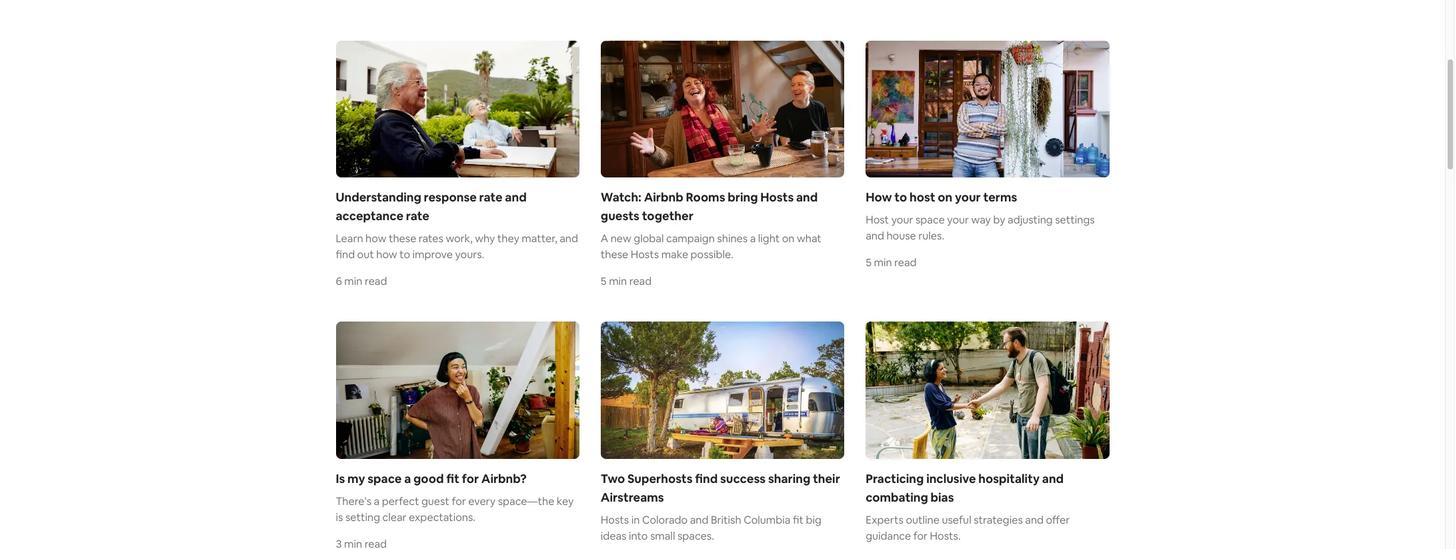 Task type: describe. For each thing, give the bounding box(es) containing it.
a
[[601, 232, 609, 246]]

adjusting
[[1008, 213, 1053, 227]]

5 for watch: airbnb rooms bring hosts and guests together
[[601, 274, 607, 288]]

good
[[414, 471, 444, 486]]

colorado
[[642, 513, 688, 527]]

hospitality
[[979, 471, 1040, 486]]

yours.
[[455, 248, 485, 262]]

host
[[866, 213, 889, 227]]

light
[[758, 232, 780, 246]]

and inside watch: airbnb rooms bring hosts and guests together
[[797, 190, 818, 205]]

6
[[336, 274, 342, 288]]

by
[[994, 213, 1006, 227]]

settings
[[1056, 213, 1095, 227]]

0 vertical spatial for
[[462, 471, 479, 486]]

and inside practicing inclusive hospitality and combating bias
[[1043, 471, 1064, 486]]

6 min read
[[336, 274, 387, 288]]

their
[[813, 471, 841, 486]]

for inside experts outline useful strategies and offer guidance for hosts.
[[914, 529, 928, 543]]

5 min read for watch: airbnb rooms bring hosts and guests together
[[601, 274, 652, 288]]

understanding response rate and acceptance rate
[[336, 190, 527, 224]]

a inside a new global campaign shines a light on what these hosts make possible.
[[750, 232, 756, 246]]

experts outline useful strategies and offer guidance for hosts.
[[866, 513, 1070, 543]]

why
[[475, 232, 495, 246]]

these inside learn how these rates work, why they matter, and find out how to improve yours.
[[389, 232, 417, 246]]

in
[[632, 513, 640, 527]]

how
[[866, 190, 892, 205]]

terms
[[984, 190, 1018, 205]]

these inside a new global campaign shines a light on what these hosts make possible.
[[601, 248, 629, 262]]

combating
[[866, 490, 929, 505]]

columbia
[[744, 513, 791, 527]]

clear
[[383, 510, 407, 524]]

understanding
[[336, 190, 421, 205]]

hosts inside watch: airbnb rooms bring hosts and guests together
[[761, 190, 794, 205]]

a new global campaign shines a light on what these hosts make possible.
[[601, 232, 822, 262]]

0 vertical spatial how
[[366, 232, 387, 246]]

is
[[336, 471, 345, 486]]

big
[[806, 513, 822, 527]]

acceptance
[[336, 208, 404, 224]]

hosts.
[[930, 529, 961, 543]]

response
[[424, 190, 477, 205]]

and inside learn how these rates work, why they matter, and find out how to improve yours.
[[560, 232, 578, 246]]

5 for how to host on your terms
[[866, 256, 872, 270]]

perfect
[[382, 494, 419, 508]]

learn
[[336, 232, 363, 246]]

learn how these rates work, why they matter, and find out how to improve yours.
[[336, 232, 578, 262]]

min for how to host on your terms
[[874, 256, 892, 270]]

space—the
[[498, 494, 555, 508]]

british
[[711, 513, 742, 527]]

a inside there's a perfect guest for every space—the key is setting clear expectations.
[[374, 494, 380, 508]]

your left way
[[948, 213, 970, 227]]

new
[[611, 232, 632, 246]]

matter,
[[522, 232, 558, 246]]

practicing
[[866, 471, 924, 486]]

two
[[601, 471, 625, 486]]

work,
[[446, 232, 473, 246]]

on inside a new global campaign shines a light on what these hosts make possible.
[[782, 232, 795, 246]]

for inside there's a perfect guest for every space—the key is setting clear expectations.
[[452, 494, 466, 508]]

there's a perfect guest for every space—the key is setting clear expectations.
[[336, 494, 574, 524]]

bias
[[931, 490, 954, 505]]

out
[[357, 248, 374, 262]]

my
[[348, 471, 365, 486]]

possible.
[[691, 248, 734, 262]]

small
[[650, 529, 675, 543]]

1 horizontal spatial a
[[404, 471, 411, 486]]

how to host on your terms
[[866, 190, 1018, 205]]

strategies
[[974, 513, 1023, 527]]

every
[[469, 494, 496, 508]]

hosts inside hosts in colorado and british columbia fit big ideas into small spaces.
[[601, 513, 629, 527]]

into
[[629, 529, 648, 543]]

key
[[557, 494, 574, 508]]

watch: airbnb rooms bring hosts and guests together
[[601, 190, 818, 224]]

1 vertical spatial how
[[376, 248, 397, 262]]

fit inside hosts in colorado and british columbia fit big ideas into small spaces.
[[793, 513, 804, 527]]

guest
[[422, 494, 450, 508]]

read for understanding response rate and acceptance rate
[[365, 274, 387, 288]]

sharing
[[769, 471, 811, 486]]

guests
[[601, 208, 640, 224]]

5 min read for how to host on your terms
[[866, 256, 917, 270]]

airstreams
[[601, 490, 664, 505]]

read for watch: airbnb rooms bring hosts and guests together
[[630, 274, 652, 288]]

success
[[721, 471, 766, 486]]

rules.
[[919, 229, 945, 243]]

make
[[662, 248, 689, 262]]

and inside hosts in colorado and british columbia fit big ideas into small spaces.
[[690, 513, 709, 527]]



Task type: vqa. For each thing, say whether or not it's contained in the screenshot.


Task type: locate. For each thing, give the bounding box(es) containing it.
read for how to host on your terms
[[895, 256, 917, 270]]

1 vertical spatial 5 min read
[[601, 274, 652, 288]]

2 vertical spatial hosts
[[601, 513, 629, 527]]

hosts in colorado and british columbia fit big ideas into small spaces.
[[601, 513, 822, 543]]

watch:
[[601, 190, 642, 205]]

and inside experts outline useful strategies and offer guidance for hosts.
[[1026, 513, 1044, 527]]

1 vertical spatial find
[[695, 471, 718, 486]]

fit right good
[[447, 471, 460, 486]]

2 horizontal spatial read
[[895, 256, 917, 270]]

a deck connects the vintage trailer to the rich landscape near durango, colorado. image
[[601, 322, 845, 459], [601, 322, 845, 459]]

find left success
[[695, 471, 718, 486]]

2 horizontal spatial a
[[750, 232, 756, 246]]

find inside learn how these rates work, why they matter, and find out how to improve yours.
[[336, 248, 355, 262]]

0 horizontal spatial space
[[368, 471, 402, 486]]

read down out
[[365, 274, 387, 288]]

5 down host
[[866, 256, 872, 270]]

find
[[336, 248, 355, 262], [695, 471, 718, 486]]

two superhosts find success sharing their airstreams
[[601, 471, 841, 505]]

and inside the host your space your way by adjusting settings and house rules.
[[866, 229, 885, 243]]

experts
[[866, 513, 904, 527]]

find inside two superhosts find success sharing their airstreams
[[695, 471, 718, 486]]

1 horizontal spatial min
[[609, 274, 627, 288]]

on right host
[[938, 190, 953, 205]]

your up house
[[892, 213, 914, 227]]

space for a
[[368, 471, 402, 486]]

bring
[[728, 190, 758, 205]]

2 horizontal spatial hosts
[[761, 190, 794, 205]]

5 min read
[[866, 256, 917, 270], [601, 274, 652, 288]]

these down new
[[601, 248, 629, 262]]

min down new
[[609, 274, 627, 288]]

and up spaces. on the bottom left
[[690, 513, 709, 527]]

0 vertical spatial rate
[[479, 190, 503, 205]]

is
[[336, 510, 343, 524]]

improve
[[413, 248, 453, 262]]

useful
[[942, 513, 972, 527]]

0 vertical spatial find
[[336, 248, 355, 262]]

airbnb
[[644, 190, 684, 205]]

1 vertical spatial a
[[404, 471, 411, 486]]

5 min read down new
[[601, 274, 652, 288]]

these
[[389, 232, 417, 246], [601, 248, 629, 262]]

0 horizontal spatial on
[[782, 232, 795, 246]]

1 horizontal spatial 5 min read
[[866, 256, 917, 270]]

1 horizontal spatial space
[[916, 213, 945, 227]]

1 vertical spatial space
[[368, 471, 402, 486]]

0 horizontal spatial min
[[344, 274, 363, 288]]

space for your
[[916, 213, 945, 227]]

min down house
[[874, 256, 892, 270]]

0 vertical spatial a
[[750, 232, 756, 246]]

to
[[895, 190, 908, 205], [400, 248, 410, 262]]

0 vertical spatial fit
[[447, 471, 460, 486]]

how
[[366, 232, 387, 246], [376, 248, 397, 262]]

1 horizontal spatial 5
[[866, 256, 872, 270]]

hosts down global
[[631, 248, 659, 262]]

5
[[866, 256, 872, 270], [601, 274, 607, 288]]

a up 'setting'
[[374, 494, 380, 508]]

2 vertical spatial a
[[374, 494, 380, 508]]

read down global
[[630, 274, 652, 288]]

1 vertical spatial to
[[400, 248, 410, 262]]

1 horizontal spatial read
[[630, 274, 652, 288]]

for left every
[[452, 494, 466, 508]]

0 horizontal spatial 5 min read
[[601, 274, 652, 288]]

hosts right bring
[[761, 190, 794, 205]]

rate right the response
[[479, 190, 503, 205]]

find down the learn
[[336, 248, 355, 262]]

1 vertical spatial for
[[452, 494, 466, 508]]

to inside learn how these rates work, why they matter, and find out how to improve yours.
[[400, 248, 410, 262]]

0 horizontal spatial a
[[374, 494, 380, 508]]

and down host
[[866, 229, 885, 243]]

1 vertical spatial these
[[601, 248, 629, 262]]

shines
[[717, 232, 748, 246]]

and
[[505, 190, 527, 205], [797, 190, 818, 205], [866, 229, 885, 243], [560, 232, 578, 246], [1043, 471, 1064, 486], [690, 513, 709, 527], [1026, 513, 1044, 527]]

1 horizontal spatial to
[[895, 190, 908, 205]]

1 vertical spatial rate
[[406, 208, 430, 224]]

and up what
[[797, 190, 818, 205]]

0 horizontal spatial 5
[[601, 274, 607, 288]]

0 horizontal spatial rate
[[406, 208, 430, 224]]

superhosts
[[628, 471, 693, 486]]

to left host
[[895, 190, 908, 205]]

and up offer
[[1043, 471, 1064, 486]]

host
[[910, 190, 936, 205]]

on right "light"
[[782, 232, 795, 246]]

practicing inclusive hospitality and combating bias
[[866, 471, 1064, 505]]

host your space your way by adjusting settings and house rules.
[[866, 213, 1095, 243]]

hosts inside a new global campaign shines a light on what these hosts make possible.
[[631, 248, 659, 262]]

1 horizontal spatial hosts
[[631, 248, 659, 262]]

0 vertical spatial to
[[895, 190, 908, 205]]

and left offer
[[1026, 513, 1044, 527]]

1 horizontal spatial fit
[[793, 513, 804, 527]]

0 vertical spatial 5 min read
[[866, 256, 917, 270]]

min for watch: airbnb rooms bring hosts and guests together
[[609, 274, 627, 288]]

space up rules.
[[916, 213, 945, 227]]

min right 6 at the left
[[344, 274, 363, 288]]

space inside the host your space your way by adjusting settings and house rules.
[[916, 213, 945, 227]]

read down house
[[895, 256, 917, 270]]

1 horizontal spatial on
[[938, 190, 953, 205]]

0 horizontal spatial read
[[365, 274, 387, 288]]

house
[[887, 229, 917, 243]]

0 vertical spatial space
[[916, 213, 945, 227]]

an airbnb rooms host and her guest both laugh while sitting side by side at a wooden table with mugs and glasses on it. image
[[601, 40, 845, 178], [601, 40, 845, 178]]

1 vertical spatial on
[[782, 232, 795, 246]]

space
[[916, 213, 945, 227], [368, 471, 402, 486]]

setting
[[346, 510, 380, 524]]

1 vertical spatial fit
[[793, 513, 804, 527]]

1 horizontal spatial rate
[[479, 190, 503, 205]]

how up out
[[366, 232, 387, 246]]

0 horizontal spatial find
[[336, 248, 355, 262]]

fit
[[447, 471, 460, 486], [793, 513, 804, 527]]

to left improve
[[400, 248, 410, 262]]

a person in a blue and white striped vest and checkered shirt smiles and leans against a white wall covered with plants. image
[[866, 40, 1110, 178], [866, 40, 1110, 178]]

rooms
[[686, 190, 726, 205]]

1 vertical spatial 5
[[601, 274, 607, 288]]

hosts
[[761, 190, 794, 205], [631, 248, 659, 262], [601, 513, 629, 527]]

space up perfect
[[368, 471, 402, 486]]

a
[[750, 232, 756, 246], [404, 471, 411, 486], [374, 494, 380, 508]]

way
[[972, 213, 991, 227]]

inclusive
[[927, 471, 976, 486]]

5 min read down house
[[866, 256, 917, 270]]

1 horizontal spatial these
[[601, 248, 629, 262]]

and right matter,
[[560, 232, 578, 246]]

0 vertical spatial hosts
[[761, 190, 794, 205]]

two people shake hands outside a house, with trees in the background and plants in the foreground. image
[[866, 322, 1110, 459], [866, 322, 1110, 459]]

global
[[634, 232, 664, 246]]

min for understanding response rate and acceptance rate
[[344, 274, 363, 288]]

2 vertical spatial for
[[914, 529, 928, 543]]

a man and woman sit outside at a white table. image
[[336, 40, 580, 178], [336, 40, 580, 178]]

campaign
[[666, 232, 715, 246]]

guidance
[[866, 529, 912, 543]]

min
[[874, 256, 892, 270], [344, 274, 363, 288], [609, 274, 627, 288]]

is my space a good fit for airbnb?
[[336, 471, 527, 486]]

ideas
[[601, 529, 627, 543]]

1 horizontal spatial find
[[695, 471, 718, 486]]

0 horizontal spatial these
[[389, 232, 417, 246]]

offer
[[1047, 513, 1070, 527]]

hosts up ideas
[[601, 513, 629, 527]]

for down outline
[[914, 529, 928, 543]]

expectations.
[[409, 510, 476, 524]]

what
[[797, 232, 822, 246]]

rates
[[419, 232, 444, 246]]

there's
[[336, 494, 372, 508]]

these left rates
[[389, 232, 417, 246]]

0 horizontal spatial to
[[400, 248, 410, 262]]

0 horizontal spatial fit
[[447, 471, 460, 486]]

1 vertical spatial hosts
[[631, 248, 659, 262]]

0 vertical spatial these
[[389, 232, 417, 246]]

for up every
[[462, 471, 479, 486]]

outline
[[906, 513, 940, 527]]

fit left big
[[793, 513, 804, 527]]

rate up rates
[[406, 208, 430, 224]]

read
[[895, 256, 917, 270], [365, 274, 387, 288], [630, 274, 652, 288]]

a left good
[[404, 471, 411, 486]]

spaces.
[[678, 529, 715, 543]]

0 horizontal spatial hosts
[[601, 513, 629, 527]]

and inside understanding response rate and acceptance rate
[[505, 190, 527, 205]]

how right out
[[376, 248, 397, 262]]

rate
[[479, 190, 503, 205], [406, 208, 430, 224]]

2 horizontal spatial min
[[874, 256, 892, 270]]

a person stands and smiles in a room with white walls, several plants, and a couch in the background. image
[[336, 322, 580, 459], [336, 322, 580, 459]]

5 down a at the left of page
[[601, 274, 607, 288]]

your up way
[[955, 190, 981, 205]]

together
[[642, 208, 694, 224]]

a left "light"
[[750, 232, 756, 246]]

and up they
[[505, 190, 527, 205]]

they
[[498, 232, 520, 246]]

airbnb?
[[482, 471, 527, 486]]

your
[[955, 190, 981, 205], [892, 213, 914, 227], [948, 213, 970, 227]]

on
[[938, 190, 953, 205], [782, 232, 795, 246]]

0 vertical spatial 5
[[866, 256, 872, 270]]

0 vertical spatial on
[[938, 190, 953, 205]]



